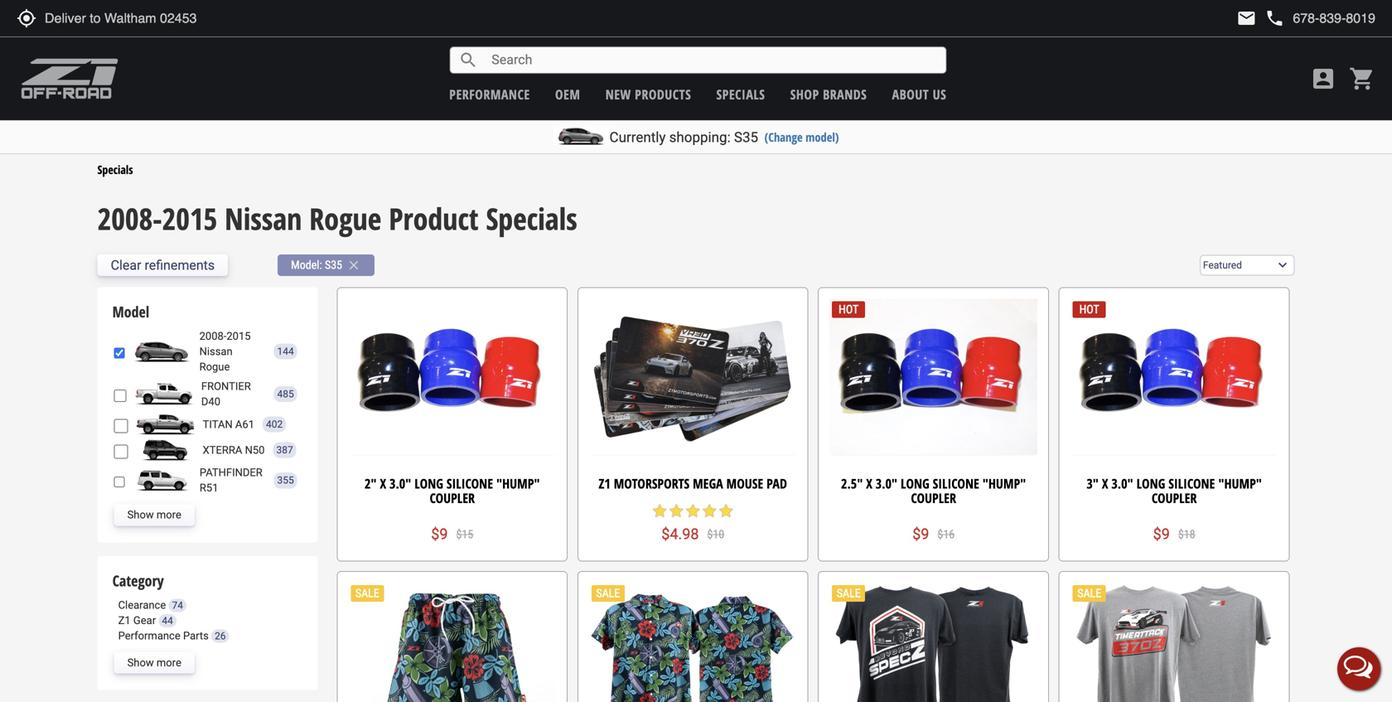 Task type: locate. For each thing, give the bounding box(es) containing it.
show more button for model
[[114, 504, 195, 526]]

show more down nissan pathfinder r51 2005 2006 2007 2008 2009 2010 2011 2012 vq40de vk56de 4.0l 5.6l s sl sv se le xe z1 off-road image
[[127, 509, 181, 521]]

x right 3" on the bottom of page
[[1103, 475, 1109, 493]]

coupler up $9 $18 at the right of the page
[[1152, 489, 1197, 507]]

coupler inside the 2" x 3.0" long silicone "hump" coupler
[[430, 489, 475, 507]]

1 horizontal spatial 3.0"
[[876, 475, 898, 493]]

355
[[277, 475, 294, 486]]

2008-
[[97, 198, 162, 239], [199, 330, 227, 342]]

26
[[215, 631, 226, 642]]

3 $9 from the left
[[1154, 526, 1170, 543]]

new
[[606, 85, 631, 103]]

1 "hump" from the left
[[497, 475, 540, 493]]

parts
[[183, 630, 209, 642]]

0 horizontal spatial x
[[380, 475, 386, 493]]

z1 left motorsports
[[599, 475, 611, 493]]

show down nissan pathfinder r51 2005 2006 2007 2008 2009 2010 2011 2012 vq40de vk56de 4.0l 5.6l s sl sv se le xe z1 off-road image
[[127, 509, 154, 521]]

s35 left close in the left of the page
[[325, 258, 342, 272]]

z1
[[599, 475, 611, 493], [118, 614, 131, 627]]

model
[[112, 302, 149, 322]]

show down the performance
[[127, 657, 154, 669]]

x for 2"
[[380, 475, 386, 493]]

performance
[[118, 630, 181, 642]]

rogue up frontier
[[199, 361, 230, 373]]

2 3.0" from the left
[[876, 475, 898, 493]]

coupler for 3"
[[1152, 489, 1197, 507]]

1 horizontal spatial specials
[[486, 198, 578, 239]]

1 more from the top
[[157, 509, 181, 521]]

long up $9 $15
[[415, 475, 443, 493]]

silicone inside 3" x 3.0" long silicone "hump" coupler
[[1169, 475, 1216, 493]]

$9
[[431, 526, 448, 543], [913, 526, 930, 543], [1154, 526, 1170, 543]]

0 vertical spatial 2008-
[[97, 198, 162, 239]]

2 silicone from the left
[[933, 475, 980, 493]]

0 horizontal spatial 3.0"
[[390, 475, 411, 493]]

x inside the 2" x 3.0" long silicone "hump" coupler
[[380, 475, 386, 493]]

1 vertical spatial show
[[127, 657, 154, 669]]

0 horizontal spatial 2008-
[[97, 198, 162, 239]]

3.0"
[[390, 475, 411, 493], [876, 475, 898, 493], [1112, 475, 1134, 493]]

x right the 2.5"
[[867, 475, 873, 493]]

0 vertical spatial show
[[127, 509, 154, 521]]

0 vertical spatial more
[[157, 509, 181, 521]]

show more
[[127, 509, 181, 521], [127, 657, 181, 669]]

1 coupler from the left
[[430, 489, 475, 507]]

1 horizontal spatial long
[[1137, 475, 1166, 493]]

x right 2"
[[380, 475, 386, 493]]

3 "hump" from the left
[[1219, 475, 1263, 493]]

3"
[[1087, 475, 1099, 493]]

2 horizontal spatial "hump"
[[1219, 475, 1263, 493]]

None checkbox
[[114, 346, 125, 360], [114, 445, 128, 459], [114, 346, 125, 360], [114, 445, 128, 459]]

long
[[415, 475, 443, 493], [1137, 475, 1166, 493]]

0 horizontal spatial 2015
[[162, 198, 217, 239]]

coupler
[[430, 489, 475, 507], [911, 489, 957, 507], [1152, 489, 1197, 507]]

2 horizontal spatial 3.0"
[[1112, 475, 1134, 493]]

0 horizontal spatial long
[[415, 475, 443, 493]]

3 silicone from the left
[[1169, 475, 1216, 493]]

0 vertical spatial rogue
[[309, 198, 382, 239]]

2008- up clear
[[97, 198, 162, 239]]

pathfinder
[[200, 466, 263, 479]]

category clearance 74 z1 gear 44 performance parts 26
[[112, 571, 226, 642]]

2 coupler from the left
[[911, 489, 957, 507]]

1 horizontal spatial x
[[867, 475, 873, 493]]

more down the performance
[[157, 657, 181, 669]]

rogue inside 2008-2015 nissan rogue
[[199, 361, 230, 373]]

products
[[635, 85, 692, 103]]

s35
[[734, 129, 759, 145], [325, 258, 342, 272]]

3 3.0" from the left
[[1112, 475, 1134, 493]]

x for 3"
[[1103, 475, 1109, 493]]

0 horizontal spatial z1
[[118, 614, 131, 627]]

long
[[901, 475, 930, 493]]

silicone for 2" x 3.0" long silicone "hump" coupler
[[447, 475, 493, 493]]

(change model) link
[[765, 129, 839, 145]]

1 horizontal spatial "hump"
[[983, 475, 1027, 493]]

1 silicone from the left
[[447, 475, 493, 493]]

"hump"
[[497, 475, 540, 493], [983, 475, 1027, 493], [1219, 475, 1263, 493]]

show more button
[[114, 504, 195, 526], [114, 652, 195, 674]]

2 more from the top
[[157, 657, 181, 669]]

1 show from the top
[[127, 509, 154, 521]]

long inside the 2" x 3.0" long silicone "hump" coupler
[[415, 475, 443, 493]]

about us link
[[893, 85, 947, 103]]

silicone up $18
[[1169, 475, 1216, 493]]

specials link
[[717, 85, 766, 103]]

more
[[157, 509, 181, 521], [157, 657, 181, 669]]

$9 $18
[[1154, 526, 1196, 543]]

coupler inside 3" x 3.0" long silicone "hump" coupler
[[1152, 489, 1197, 507]]

3 coupler from the left
[[1152, 489, 1197, 507]]

2 show from the top
[[127, 657, 154, 669]]

$9 $15
[[431, 526, 474, 543]]

nissan frontier d40 2005 2006 2007 2008 2009 2010 2011 2012 2013 2014 2015 2016 2017 2018 2019 2020 2021 vq40de vq38dd qr25de 4.0l 3.8l 2.5l s se sl sv le xe pro-4x offroad z1 off-road image
[[131, 383, 197, 405]]

4 star from the left
[[702, 503, 718, 519]]

new products
[[606, 85, 692, 103]]

more down nissan pathfinder r51 2005 2006 2007 2008 2009 2010 2011 2012 vq40de vk56de 4.0l 5.6l s sl sv se le xe z1 off-road image
[[157, 509, 181, 521]]

74
[[172, 600, 183, 611]]

2008-2015 nissan rogue
[[199, 330, 251, 373]]

1 vertical spatial 2015
[[227, 330, 251, 342]]

2008- up frontier
[[199, 330, 227, 342]]

2 horizontal spatial $9
[[1154, 526, 1170, 543]]

mega
[[693, 475, 723, 493]]

0 vertical spatial nissan
[[225, 198, 302, 239]]

silicone right 'long'
[[933, 475, 980, 493]]

3.0" right 2"
[[390, 475, 411, 493]]

2008- for 2008-2015 nissan rogue product specials
[[97, 198, 162, 239]]

1 vertical spatial specials
[[486, 198, 578, 239]]

1 x from the left
[[380, 475, 386, 493]]

clear
[[111, 257, 141, 273]]

long for 2"
[[415, 475, 443, 493]]

2 horizontal spatial x
[[1103, 475, 1109, 493]]

specials
[[97, 162, 133, 177], [486, 198, 578, 239]]

1 $9 from the left
[[431, 526, 448, 543]]

0 horizontal spatial "hump"
[[497, 475, 540, 493]]

2015 up frontier
[[227, 330, 251, 342]]

2 $9 from the left
[[913, 526, 930, 543]]

silicone inside the "2.5" x 3.0" long silicone "hump" coupler"
[[933, 475, 980, 493]]

2 star from the left
[[668, 503, 685, 519]]

3.0" for 2.5"
[[876, 475, 898, 493]]

2 long from the left
[[1137, 475, 1166, 493]]

rogue for 2008-2015 nissan rogue product specials
[[309, 198, 382, 239]]

2008- inside 2008-2015 nissan rogue
[[199, 330, 227, 342]]

2 show more button from the top
[[114, 652, 195, 674]]

z1 left gear
[[118, 614, 131, 627]]

more for model
[[157, 509, 181, 521]]

show
[[127, 509, 154, 521], [127, 657, 154, 669]]

"hump" inside the "2.5" x 3.0" long silicone "hump" coupler"
[[983, 475, 1027, 493]]

2 horizontal spatial coupler
[[1152, 489, 1197, 507]]

account_box link
[[1307, 65, 1341, 92]]

3 star from the left
[[685, 503, 702, 519]]

2 show more from the top
[[127, 657, 181, 669]]

pad
[[767, 475, 788, 493]]

3 x from the left
[[1103, 475, 1109, 493]]

$9 left $16
[[913, 526, 930, 543]]

1 horizontal spatial z1
[[599, 475, 611, 493]]

x inside the "2.5" x 3.0" long silicone "hump" coupler"
[[867, 475, 873, 493]]

0 horizontal spatial s35
[[325, 258, 342, 272]]

long inside 3" x 3.0" long silicone "hump" coupler
[[1137, 475, 1166, 493]]

1 show more from the top
[[127, 509, 181, 521]]

3.0" left 'long'
[[876, 475, 898, 493]]

387
[[276, 444, 293, 456]]

1 3.0" from the left
[[390, 475, 411, 493]]

3.0" inside 3" x 3.0" long silicone "hump" coupler
[[1112, 475, 1134, 493]]

$9 left $15
[[431, 526, 448, 543]]

Search search field
[[479, 47, 946, 73]]

a61
[[235, 418, 255, 431]]

0 horizontal spatial rogue
[[199, 361, 230, 373]]

us
[[933, 85, 947, 103]]

x
[[380, 475, 386, 493], [867, 475, 873, 493], [1103, 475, 1109, 493]]

1 vertical spatial show more
[[127, 657, 181, 669]]

long up $9 $18 at the right of the page
[[1137, 475, 1166, 493]]

clear refinements
[[111, 257, 215, 273]]

coupler up "$9 $16"
[[911, 489, 957, 507]]

0 vertical spatial specials
[[97, 162, 133, 177]]

coupler for 2"
[[430, 489, 475, 507]]

nissan
[[225, 198, 302, 239], [199, 345, 233, 358]]

0 horizontal spatial silicone
[[447, 475, 493, 493]]

2015
[[162, 198, 217, 239], [227, 330, 251, 342]]

1 horizontal spatial 2008-
[[199, 330, 227, 342]]

show more down the performance
[[127, 657, 181, 669]]

nissan up frontier
[[199, 345, 233, 358]]

1 horizontal spatial coupler
[[911, 489, 957, 507]]

2015 up refinements
[[162, 198, 217, 239]]

$9 for 3"
[[1154, 526, 1170, 543]]

0 horizontal spatial coupler
[[430, 489, 475, 507]]

show more button down nissan pathfinder r51 2005 2006 2007 2008 2009 2010 2011 2012 vq40de vk56de 4.0l 5.6l s sl sv se le xe z1 off-road image
[[114, 504, 195, 526]]

show more button down the performance
[[114, 652, 195, 674]]

silicone for 3" x 3.0" long silicone "hump" coupler
[[1169, 475, 1216, 493]]

1 horizontal spatial rogue
[[309, 198, 382, 239]]

show more for model
[[127, 509, 181, 521]]

x for 2.5"
[[867, 475, 873, 493]]

model:
[[291, 258, 322, 272]]

nissan xterra n50 2005 2006 2007 2008 2009 2010 2011 2012 2013 2014 2015 vq40de 4.0l s se x pro-4x offroad z1 off-road image
[[132, 439, 199, 461]]

silicone up $15
[[447, 475, 493, 493]]

1 vertical spatial 2008-
[[199, 330, 227, 342]]

nissan inside 2008-2015 nissan rogue
[[199, 345, 233, 358]]

"hump" for 2.5" x 3.0" long silicone "hump" coupler
[[983, 475, 1027, 493]]

0 vertical spatial show more
[[127, 509, 181, 521]]

2015 inside 2008-2015 nissan rogue
[[227, 330, 251, 342]]

1 vertical spatial show more button
[[114, 652, 195, 674]]

1 vertical spatial rogue
[[199, 361, 230, 373]]

frontier
[[201, 380, 251, 393]]

nissan titan xd h61 2016 2017 2018 2019 2020 cummins diesel z1 off-road image
[[132, 414, 199, 435]]

1 vertical spatial more
[[157, 657, 181, 669]]

2 "hump" from the left
[[983, 475, 1027, 493]]

$9 left $18
[[1154, 526, 1170, 543]]

clearance
[[118, 599, 166, 611]]

"hump" inside 3" x 3.0" long silicone "hump" coupler
[[1219, 475, 1263, 493]]

nissan up model:
[[225, 198, 302, 239]]

currently shopping: s35 (change model)
[[610, 129, 839, 145]]

"hump" inside the 2" x 3.0" long silicone "hump" coupler
[[497, 475, 540, 493]]

x inside 3" x 3.0" long silicone "hump" coupler
[[1103, 475, 1109, 493]]

None checkbox
[[114, 389, 127, 403], [114, 419, 128, 433], [114, 475, 125, 489], [114, 389, 127, 403], [114, 419, 128, 433], [114, 475, 125, 489]]

1 horizontal spatial $9
[[913, 526, 930, 543]]

silicone
[[447, 475, 493, 493], [933, 475, 980, 493], [1169, 475, 1216, 493]]

1 horizontal spatial silicone
[[933, 475, 980, 493]]

coupler up $9 $15
[[430, 489, 475, 507]]

1 horizontal spatial s35
[[734, 129, 759, 145]]

mouse
[[727, 475, 764, 493]]

3.0" inside the 2" x 3.0" long silicone "hump" coupler
[[390, 475, 411, 493]]

specials link
[[97, 162, 133, 177]]

mail
[[1237, 8, 1257, 28]]

nissan pathfinder r51 2005 2006 2007 2008 2009 2010 2011 2012 vq40de vk56de 4.0l 5.6l s sl sv se le xe z1 off-road image
[[129, 470, 196, 491]]

show for model
[[127, 509, 154, 521]]

rogue
[[309, 198, 382, 239], [199, 361, 230, 373]]

1 vertical spatial nissan
[[199, 345, 233, 358]]

1 show more button from the top
[[114, 504, 195, 526]]

model: s35 close
[[291, 258, 361, 273]]

1 vertical spatial s35
[[325, 258, 342, 272]]

1 long from the left
[[415, 475, 443, 493]]

show for category
[[127, 657, 154, 669]]

3.0" inside the "2.5" x 3.0" long silicone "hump" coupler"
[[876, 475, 898, 493]]

1 vertical spatial z1
[[118, 614, 131, 627]]

0 vertical spatial show more button
[[114, 504, 195, 526]]

2 horizontal spatial silicone
[[1169, 475, 1216, 493]]

0 vertical spatial s35
[[734, 129, 759, 145]]

s35 left the (change
[[734, 129, 759, 145]]

coupler inside the "2.5" x 3.0" long silicone "hump" coupler"
[[911, 489, 957, 507]]

0 horizontal spatial $9
[[431, 526, 448, 543]]

3.0" right 3" on the bottom of page
[[1112, 475, 1134, 493]]

2 x from the left
[[867, 475, 873, 493]]

rogue up close in the left of the page
[[309, 198, 382, 239]]

silicone inside the 2" x 3.0" long silicone "hump" coupler
[[447, 475, 493, 493]]

1 horizontal spatial 2015
[[227, 330, 251, 342]]

0 vertical spatial 2015
[[162, 198, 217, 239]]



Task type: vqa. For each thing, say whether or not it's contained in the screenshot.


Task type: describe. For each thing, give the bounding box(es) containing it.
silicone for 2.5" x 3.0" long silicone "hump" coupler
[[933, 475, 980, 493]]

d40
[[201, 395, 221, 408]]

n50
[[245, 444, 265, 456]]

nissan for 2008-2015 nissan rogue product specials
[[225, 198, 302, 239]]

pathfinder r51
[[200, 466, 263, 494]]

s35 inside model: s35 close
[[325, 258, 342, 272]]

2"
[[365, 475, 377, 493]]

titan a61
[[203, 418, 255, 431]]

144
[[277, 346, 294, 357]]

coupler for 2.5"
[[911, 489, 957, 507]]

clear refinements button
[[97, 255, 228, 276]]

z1 motorsports mega mouse pad
[[599, 475, 788, 493]]

485
[[277, 388, 294, 400]]

account_box
[[1311, 65, 1337, 92]]

r51
[[200, 482, 218, 494]]

shopping_cart link
[[1346, 65, 1376, 92]]

nissan rogue s35 2008 2009 2010 2011 2012 2013 2014 2015 qr25de 2.5l s sl sv z1 off-road image
[[129, 341, 195, 362]]

z1 inside category clearance 74 z1 gear 44 performance parts 26
[[118, 614, 131, 627]]

3.0" for 3"
[[1112, 475, 1134, 493]]

long for 3"
[[1137, 475, 1166, 493]]

0 vertical spatial z1
[[599, 475, 611, 493]]

xterra n50
[[203, 444, 265, 456]]

star star star star star $4.98 $10
[[652, 503, 735, 543]]

xterra
[[203, 444, 242, 456]]

2015 for 2008-2015 nissan rogue product specials
[[162, 198, 217, 239]]

mail phone
[[1237, 8, 1285, 28]]

2015 for 2008-2015 nissan rogue
[[227, 330, 251, 342]]

search
[[459, 50, 479, 70]]

2008-2015 nissan rogue product specials
[[97, 198, 578, 239]]

performance link
[[450, 85, 530, 103]]

phone
[[1265, 8, 1285, 28]]

brands
[[823, 85, 867, 103]]

phone link
[[1265, 8, 1376, 28]]

$9 for 2.5"
[[913, 526, 930, 543]]

model)
[[806, 129, 839, 145]]

2008- for 2008-2015 nissan rogue
[[199, 330, 227, 342]]

shop brands link
[[791, 85, 867, 103]]

2.5"
[[842, 475, 863, 493]]

more for category
[[157, 657, 181, 669]]

about
[[893, 85, 930, 103]]

$9 for 2"
[[431, 526, 448, 543]]

$4.98
[[662, 526, 699, 543]]

2.5" x 3.0" long silicone "hump" coupler
[[842, 475, 1027, 507]]

1 star from the left
[[652, 503, 668, 519]]

z1 motorsports logo image
[[21, 58, 119, 99]]

close
[[347, 258, 361, 273]]

specials
[[717, 85, 766, 103]]

currently
[[610, 129, 666, 145]]

$9 $16
[[913, 526, 955, 543]]

about us
[[893, 85, 947, 103]]

44
[[162, 615, 173, 627]]

3.0" for 2"
[[390, 475, 411, 493]]

$16
[[938, 528, 955, 541]]

nissan for 2008-2015 nissan rogue
[[199, 345, 233, 358]]

category
[[112, 571, 164, 591]]

0 horizontal spatial specials
[[97, 162, 133, 177]]

rogue for 2008-2015 nissan rogue
[[199, 361, 230, 373]]

motorsports
[[614, 475, 690, 493]]

"hump" for 3" x 3.0" long silicone "hump" coupler
[[1219, 475, 1263, 493]]

titan
[[203, 418, 233, 431]]

show more for category
[[127, 657, 181, 669]]

$10
[[708, 528, 725, 541]]

$15
[[456, 528, 474, 541]]

(change
[[765, 129, 803, 145]]

gear
[[133, 614, 156, 627]]

2" x 3.0" long silicone "hump" coupler
[[365, 475, 540, 507]]

refinements
[[145, 257, 215, 273]]

new products link
[[606, 85, 692, 103]]

shopping:
[[670, 129, 731, 145]]

oem link
[[555, 85, 581, 103]]

"hump" for 2" x 3.0" long silicone "hump" coupler
[[497, 475, 540, 493]]

shop brands
[[791, 85, 867, 103]]

5 star from the left
[[718, 503, 735, 519]]

my_location
[[17, 8, 36, 28]]

oem
[[555, 85, 581, 103]]

frontier d40
[[201, 380, 251, 408]]

mail link
[[1237, 8, 1257, 28]]

$18
[[1179, 528, 1196, 541]]

shop
[[791, 85, 820, 103]]

show more button for category
[[114, 652, 195, 674]]

3" x 3.0" long silicone "hump" coupler
[[1087, 475, 1263, 507]]

shopping_cart
[[1350, 65, 1376, 92]]

product
[[389, 198, 479, 239]]

performance
[[450, 85, 530, 103]]

402
[[266, 419, 283, 430]]



